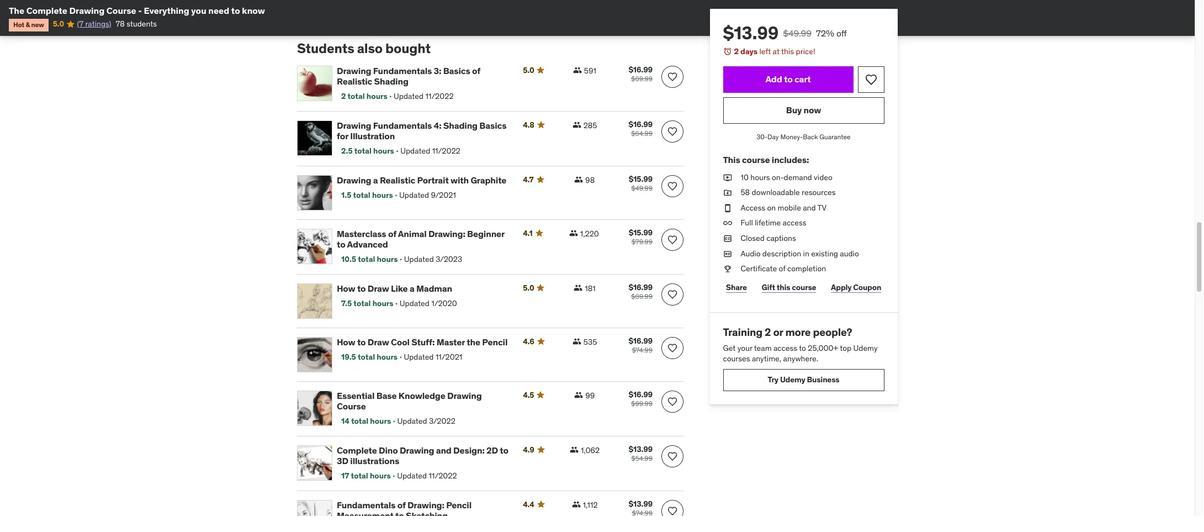 Task type: vqa. For each thing, say whether or not it's contained in the screenshot.


Task type: describe. For each thing, give the bounding box(es) containing it.
a inside "link"
[[410, 283, 415, 294]]

days
[[741, 46, 758, 56]]

total for how to draw cool stuff: master the pencil
[[358, 352, 375, 362]]

of inside drawing fundamentals 3: basics of realistic shading
[[472, 65, 481, 76]]

at
[[774, 46, 780, 56]]

shading inside drawing fundamentals 4: shading basics for illustration
[[444, 120, 478, 131]]

portrait
[[417, 174, 449, 185]]

courses
[[724, 354, 751, 364]]

includes:
[[773, 154, 810, 165]]

drawing inside drawing fundamentals 4: shading basics for illustration
[[337, 120, 372, 131]]

this
[[724, 154, 741, 165]]

$15.99 for masterclass of animal drawing: beginner to advanced
[[629, 227, 653, 237]]

masterclass of animal drawing: beginner to advanced link
[[337, 228, 510, 250]]

0 vertical spatial course
[[743, 154, 771, 165]]

$16.99 for how to draw cool stuff: master the pencil
[[629, 336, 653, 346]]

training 2 or more people? get your team access to 25,000+ top udemy courses anytime, anywhere.
[[724, 325, 879, 364]]

basics inside drawing fundamentals 3: basics of realistic shading
[[443, 65, 471, 76]]

apply coupon button
[[829, 277, 885, 299]]

9/2021
[[431, 190, 456, 200]]

2 for 2 days left at this price!
[[735, 46, 739, 56]]

hours for drawing fundamentals 3: basics of realistic shading
[[367, 91, 388, 101]]

how to draw like a madman link
[[337, 283, 510, 294]]

madman
[[417, 283, 452, 294]]

wishlist image for drawing fundamentals 4: shading basics for illustration
[[667, 126, 678, 137]]

total for masterclass of animal drawing: beginner to advanced
[[358, 254, 375, 264]]

cool
[[391, 336, 410, 347]]

updated for basics
[[394, 91, 424, 101]]

181
[[585, 283, 596, 293]]

98
[[586, 175, 595, 185]]

drawing inside essential base knowledge drawing course
[[448, 390, 482, 401]]

students
[[127, 19, 157, 29]]

audio
[[741, 248, 761, 258]]

everything
[[144, 5, 189, 16]]

19.5 total hours
[[341, 352, 398, 362]]

1,112
[[583, 500, 598, 510]]

0 vertical spatial 5.0
[[53, 19, 64, 29]]

2.5 total hours
[[341, 146, 394, 156]]

xsmall image for 58 downloadable resources
[[724, 187, 733, 198]]

$69.99 for drawing fundamentals 3: basics of realistic shading
[[631, 74, 653, 83]]

updated for and
[[397, 471, 427, 481]]

3/2022
[[429, 416, 456, 426]]

illustration
[[350, 130, 395, 141]]

$16.99 for how to draw like a madman
[[629, 282, 653, 292]]

$49.99 for $15.99
[[632, 184, 653, 192]]

5.0 for how to draw like a madman
[[523, 283, 534, 293]]

-
[[138, 5, 142, 16]]

4.5
[[523, 390, 534, 400]]

10
[[741, 172, 749, 182]]

drawing up the (7
[[69, 5, 105, 16]]

$13.99 $49.99 72% off
[[724, 22, 848, 44]]

72%
[[817, 28, 835, 39]]

4.8
[[523, 120, 535, 130]]

the
[[9, 5, 24, 16]]

buy now button
[[724, 97, 885, 124]]

price!
[[797, 46, 816, 56]]

access on mobile and tv
[[741, 203, 827, 213]]

gift this course link
[[759, 277, 820, 299]]

wishlist image for drawing a realistic portrait with graphite
[[667, 181, 678, 192]]

of for masterclass of animal drawing: beginner to advanced
[[388, 228, 397, 239]]

$16.99 for drawing fundamentals 3: basics of realistic shading
[[629, 65, 653, 74]]

30-
[[757, 132, 768, 141]]

drawing up 1.5
[[337, 174, 372, 185]]

14
[[341, 416, 350, 426]]

total for drawing a realistic portrait with graphite
[[353, 190, 371, 200]]

masterclass
[[337, 228, 386, 239]]

masterclass of animal drawing: beginner to advanced
[[337, 228, 505, 250]]

wishlist image for masterclass of animal drawing: beginner to advanced
[[667, 234, 678, 245]]

your
[[738, 343, 753, 353]]

animal
[[398, 228, 427, 239]]

wishlist image for complete dino drawing and design: 2d to 3d illustrations
[[667, 451, 678, 462]]

updated 3/2023
[[404, 254, 463, 264]]

1,220
[[580, 229, 599, 239]]

buy now
[[787, 104, 822, 115]]

0 horizontal spatial udemy
[[781, 375, 806, 385]]

resources
[[803, 187, 837, 197]]

beginner
[[467, 228, 505, 239]]

like
[[391, 283, 408, 294]]

xsmall image for 99
[[575, 390, 584, 399]]

wishlist image for how to draw cool stuff: master the pencil
[[667, 342, 678, 353]]

11/2021
[[436, 352, 463, 362]]

wishlist image for drawing fundamentals 3: basics of realistic shading
[[667, 71, 678, 82]]

updated 11/2022 for 3:
[[394, 91, 454, 101]]

xsmall image for audio description in existing audio
[[724, 248, 733, 259]]

essential base knowledge drawing course link
[[337, 390, 510, 412]]

drawing fundamentals 4: shading basics for illustration link
[[337, 120, 510, 142]]

updated for cool
[[404, 352, 434, 362]]

advanced
[[347, 239, 388, 250]]

14 total hours
[[341, 416, 391, 426]]

updated for like
[[400, 298, 430, 308]]

left
[[760, 46, 772, 56]]

add to cart
[[766, 73, 812, 85]]

xsmall image for 1,062
[[570, 445, 579, 454]]

how to draw cool stuff: master the pencil link
[[337, 336, 510, 347]]

measurement
[[337, 510, 394, 516]]

updated 1/2020
[[400, 298, 457, 308]]

$54.99
[[632, 454, 653, 462]]

fundamentals for illustration
[[373, 120, 432, 131]]

back
[[804, 132, 819, 141]]

total for drawing fundamentals 3: basics of realistic shading
[[348, 91, 365, 101]]

also
[[357, 40, 383, 57]]

0 vertical spatial this
[[782, 46, 795, 56]]

course inside essential base knowledge drawing course
[[337, 400, 366, 412]]

$16.99 $74.99
[[629, 336, 653, 354]]

2.5
[[341, 146, 353, 156]]

share
[[727, 283, 748, 292]]

pencil inside fundamentals of drawing: pencil measurement to sketching
[[446, 499, 472, 510]]

1,062
[[581, 445, 600, 455]]

of for certificate of completion
[[780, 264, 786, 274]]

99
[[586, 390, 595, 400]]

xsmall image for 98
[[575, 175, 583, 184]]

xsmall image for access on mobile and tv
[[724, 203, 733, 213]]

xsmall image for 1,112
[[572, 500, 581, 509]]

master
[[437, 336, 465, 347]]

updated 11/2022 for 4:
[[401, 146, 461, 156]]

ratings)
[[85, 19, 111, 29]]

0 horizontal spatial a
[[373, 174, 378, 185]]

of for fundamentals of drawing: pencil measurement to sketching
[[398, 499, 406, 510]]

fundamentals inside fundamentals of drawing: pencil measurement to sketching
[[337, 499, 396, 510]]

full
[[741, 218, 754, 228]]

to right need
[[231, 5, 240, 16]]

know
[[242, 5, 265, 16]]

xsmall image for 10 hours on-demand video
[[724, 172, 733, 183]]

11/2022 for and
[[429, 471, 457, 481]]

audio description in existing audio
[[741, 248, 860, 258]]

updated for drawing:
[[404, 254, 434, 264]]

$16.99 $64.99
[[629, 119, 653, 137]]

hours for complete dino drawing and design: 2d to 3d illustrations
[[370, 471, 391, 481]]

4.1
[[523, 228, 533, 238]]

mobile
[[779, 203, 802, 213]]

3:
[[434, 65, 442, 76]]

58
[[741, 187, 751, 197]]

to inside masterclass of animal drawing: beginner to advanced
[[337, 239, 346, 250]]

wishlist image for essential base knowledge drawing course
[[667, 396, 678, 407]]

hours for how to draw cool stuff: master the pencil
[[377, 352, 398, 362]]

4:
[[434, 120, 442, 131]]

full lifetime access
[[741, 218, 807, 228]]

to inside how to draw like a madman "link"
[[357, 283, 366, 294]]

0 vertical spatial pencil
[[482, 336, 508, 347]]

access inside training 2 or more people? get your team access to 25,000+ top udemy courses anytime, anywhere.
[[774, 343, 798, 353]]

drawing inside drawing fundamentals 3: basics of realistic shading
[[337, 65, 372, 76]]



Task type: locate. For each thing, give the bounding box(es) containing it.
1 horizontal spatial realistic
[[380, 174, 416, 185]]

now
[[804, 104, 822, 115]]

2 $16.99 from the top
[[629, 119, 653, 129]]

off
[[837, 28, 848, 39]]

guarantee
[[820, 132, 851, 141]]

xsmall image
[[573, 66, 582, 74], [575, 175, 583, 184], [724, 203, 733, 213], [724, 248, 733, 259], [573, 337, 582, 346], [570, 445, 579, 454], [572, 500, 581, 509]]

drawing a realistic portrait with graphite
[[337, 174, 507, 185]]

updated down how to draw like a madman "link"
[[400, 298, 430, 308]]

0 horizontal spatial complete
[[26, 5, 67, 16]]

updated 11/2022 for drawing
[[397, 471, 457, 481]]

$15.99 down $15.99 $49.99
[[629, 227, 653, 237]]

hours for essential base knowledge drawing course
[[370, 416, 391, 426]]

2 vertical spatial 5.0
[[523, 283, 534, 293]]

drawing: inside masterclass of animal drawing: beginner to advanced
[[429, 228, 466, 239]]

of left sketching
[[398, 499, 406, 510]]

updated for drawing
[[398, 416, 427, 426]]

1 horizontal spatial a
[[410, 283, 415, 294]]

of down description
[[780, 264, 786, 274]]

1.5 total hours
[[341, 190, 393, 200]]

total for how to draw like a madman
[[354, 298, 371, 308]]

1 vertical spatial a
[[410, 283, 415, 294]]

xsmall image for 285
[[573, 120, 582, 129]]

$16.99 $69.99 for drawing fundamentals 3: basics of realistic shading
[[629, 65, 653, 83]]

to up anywhere.
[[800, 343, 807, 353]]

&
[[26, 21, 30, 29]]

xsmall image left 10
[[724, 172, 733, 183]]

fundamentals
[[373, 65, 432, 76], [373, 120, 432, 131], [337, 499, 396, 510]]

this
[[782, 46, 795, 56], [778, 283, 791, 292]]

updated down essential base knowledge drawing course
[[398, 416, 427, 426]]

closed
[[741, 233, 765, 243]]

and for design:
[[436, 445, 452, 456]]

2 left or
[[766, 325, 772, 339]]

2 vertical spatial wishlist image
[[667, 396, 678, 407]]

to right 2d
[[500, 445, 509, 456]]

1 vertical spatial and
[[436, 445, 452, 456]]

5 $16.99 from the top
[[629, 389, 653, 399]]

and left design: in the bottom of the page
[[436, 445, 452, 456]]

total right 19.5
[[358, 352, 375, 362]]

1 vertical spatial fundamentals
[[373, 120, 432, 131]]

1 horizontal spatial udemy
[[854, 343, 879, 353]]

xsmall image left "closed"
[[724, 233, 733, 244]]

1 horizontal spatial and
[[804, 203, 817, 213]]

$15.99 down $64.99 on the top of the page
[[629, 174, 653, 184]]

30-day money-back guarantee
[[757, 132, 851, 141]]

draw
[[368, 283, 389, 294], [368, 336, 389, 347]]

hot & new
[[13, 21, 44, 29]]

udemy inside training 2 or more people? get your team access to 25,000+ top udemy courses anytime, anywhere.
[[854, 343, 879, 353]]

try udemy business
[[769, 375, 840, 385]]

xsmall image for full lifetime access
[[724, 218, 733, 229]]

$16.99 $69.99 right the 591
[[629, 65, 653, 83]]

$16.99 down $74.99
[[629, 389, 653, 399]]

0 horizontal spatial course
[[743, 154, 771, 165]]

1 horizontal spatial complete
[[337, 445, 377, 456]]

$13.99 down $99.99
[[629, 444, 653, 454]]

updated down drawing a realistic portrait with graphite
[[400, 190, 429, 200]]

0 horizontal spatial and
[[436, 445, 452, 456]]

11/2022 for shading
[[432, 146, 461, 156]]

1 vertical spatial draw
[[368, 336, 389, 347]]

design:
[[454, 445, 485, 456]]

wishlist image for how to draw like a madman
[[667, 289, 678, 300]]

to up 7.5 total hours
[[357, 283, 366, 294]]

1 $16.99 $69.99 from the top
[[629, 65, 653, 83]]

2
[[735, 46, 739, 56], [341, 91, 346, 101], [766, 325, 772, 339]]

access
[[741, 203, 766, 213]]

0 vertical spatial access
[[783, 218, 807, 228]]

1 vertical spatial pencil
[[446, 499, 472, 510]]

2 inside training 2 or more people? get your team access to 25,000+ top udemy courses anytime, anywhere.
[[766, 325, 772, 339]]

$16.99 right 535
[[629, 336, 653, 346]]

$99.99
[[631, 399, 653, 408]]

285
[[584, 120, 597, 130]]

course up 14
[[337, 400, 366, 412]]

$15.99 $49.99
[[629, 174, 653, 192]]

1 vertical spatial drawing:
[[408, 499, 445, 510]]

0 vertical spatial fundamentals
[[373, 65, 432, 76]]

on
[[768, 203, 777, 213]]

0 vertical spatial complete
[[26, 5, 67, 16]]

total for essential base knowledge drawing course
[[351, 416, 369, 426]]

0 vertical spatial $13.99
[[724, 22, 779, 44]]

hours down illustrations
[[370, 471, 391, 481]]

drawing fundamentals 3: basics of realistic shading link
[[337, 65, 510, 87]]

4 $16.99 from the top
[[629, 336, 653, 346]]

5.0 up 4.8
[[523, 65, 534, 75]]

hours right 1.5
[[372, 190, 393, 200]]

1 vertical spatial $15.99
[[629, 227, 653, 237]]

more
[[786, 325, 812, 339]]

hours down advanced
[[377, 254, 398, 264]]

hours down illustration
[[373, 146, 394, 156]]

how up 7.5
[[337, 283, 356, 294]]

drawing: down complete dino drawing and design: 2d to 3d illustrations link
[[408, 499, 445, 510]]

591
[[584, 66, 597, 76]]

apply coupon
[[832, 283, 882, 292]]

realistic up updated 9/2021
[[380, 174, 416, 185]]

11/2022 for basics
[[426, 91, 454, 101]]

xsmall image for certificate of completion
[[724, 264, 733, 274]]

total down advanced
[[358, 254, 375, 264]]

total right 1.5
[[353, 190, 371, 200]]

2 $69.99 from the top
[[631, 292, 653, 300]]

essential
[[337, 390, 375, 401]]

xsmall image left 98
[[575, 175, 583, 184]]

video
[[815, 172, 833, 182]]

$13.99 down $54.99
[[629, 499, 653, 509]]

$49.99 up $15.99 $79.99
[[632, 184, 653, 192]]

anytime,
[[753, 354, 782, 364]]

2 vertical spatial updated 11/2022
[[397, 471, 457, 481]]

5.0 for drawing fundamentals 3: basics of realistic shading
[[523, 65, 534, 75]]

2 vertical spatial fundamentals
[[337, 499, 396, 510]]

this right gift
[[778, 283, 791, 292]]

$16.99 $69.99 down $79.99 on the right top of the page
[[629, 282, 653, 300]]

to up '10.5'
[[337, 239, 346, 250]]

xsmall image for 591
[[573, 66, 582, 74]]

$16.99 for essential base knowledge drawing course
[[629, 389, 653, 399]]

7.5
[[341, 298, 352, 308]]

essential base knowledge drawing course
[[337, 390, 482, 412]]

5.0 right new
[[53, 19, 64, 29]]

and inside complete dino drawing and design: 2d to 3d illustrations
[[436, 445, 452, 456]]

xsmall image left full
[[724, 218, 733, 229]]

1 vertical spatial $13.99
[[629, 444, 653, 454]]

wishlist image
[[667, 71, 678, 82], [667, 289, 678, 300], [667, 396, 678, 407]]

1 vertical spatial $69.99
[[631, 292, 653, 300]]

3d
[[337, 455, 349, 466]]

to left sketching
[[396, 510, 404, 516]]

xsmall image left 1,112
[[572, 500, 581, 509]]

try udemy business link
[[724, 369, 885, 391]]

1 vertical spatial basics
[[480, 120, 507, 131]]

3 wishlist image from the top
[[667, 396, 678, 407]]

1 vertical spatial shading
[[444, 120, 478, 131]]

basics inside drawing fundamentals 4: shading basics for illustration
[[480, 120, 507, 131]]

$13.99 for $13.99
[[629, 499, 653, 509]]

0 vertical spatial basics
[[443, 65, 471, 76]]

fundamentals of drawing: pencil measurement to sketching link
[[337, 499, 510, 516]]

total for complete dino drawing and design: 2d to 3d illustrations
[[351, 471, 368, 481]]

0 vertical spatial wishlist image
[[667, 71, 678, 82]]

hours for drawing fundamentals 4: shading basics for illustration
[[373, 146, 394, 156]]

of left the animal
[[388, 228, 397, 239]]

xsmall image for 535
[[573, 337, 582, 346]]

1 vertical spatial course
[[793, 283, 817, 292]]

$49.99 for $13.99
[[784, 28, 812, 39]]

apply
[[832, 283, 852, 292]]

1 vertical spatial access
[[774, 343, 798, 353]]

udemy right top
[[854, 343, 879, 353]]

$16.99 for drawing fundamentals 4: shading basics for illustration
[[629, 119, 653, 129]]

udemy
[[854, 343, 879, 353], [781, 375, 806, 385]]

draw for cool
[[368, 336, 389, 347]]

1 vertical spatial this
[[778, 283, 791, 292]]

bought
[[386, 40, 431, 57]]

$64.99
[[631, 129, 653, 137]]

$49.99 up price!
[[784, 28, 812, 39]]

1 vertical spatial udemy
[[781, 375, 806, 385]]

business
[[808, 375, 840, 385]]

1 vertical spatial $49.99
[[632, 184, 653, 192]]

add
[[766, 73, 783, 85]]

fundamentals inside drawing fundamentals 3: basics of realistic shading
[[373, 65, 432, 76]]

$15.99 for drawing a realistic portrait with graphite
[[629, 174, 653, 184]]

hours for how to draw like a madman
[[373, 298, 394, 308]]

add to cart button
[[724, 66, 854, 93]]

in
[[804, 248, 810, 258]]

total right 7.5
[[354, 298, 371, 308]]

2 total hours
[[341, 91, 388, 101]]

draw up 7.5 total hours
[[368, 283, 389, 294]]

2 vertical spatial 2
[[766, 325, 772, 339]]

drawing fundamentals 4: shading basics for illustration
[[337, 120, 507, 141]]

to inside 'how to draw cool stuff: master the pencil' link
[[357, 336, 366, 347]]

fundamentals down bought
[[373, 65, 432, 76]]

xsmall image for 1,220
[[569, 229, 578, 237]]

new
[[31, 21, 44, 29]]

1 horizontal spatial pencil
[[482, 336, 508, 347]]

1 vertical spatial complete
[[337, 445, 377, 456]]

hours for masterclass of animal drawing: beginner to advanced
[[377, 254, 398, 264]]

$69.99
[[631, 74, 653, 83], [631, 292, 653, 300]]

basics left 4.8
[[480, 120, 507, 131]]

0 horizontal spatial pencil
[[446, 499, 472, 510]]

$69.99 for how to draw like a madman
[[631, 292, 653, 300]]

1 horizontal spatial course
[[793, 283, 817, 292]]

of right 3:
[[472, 65, 481, 76]]

1 $69.99 from the top
[[631, 74, 653, 83]]

shading right the 4:
[[444, 120, 478, 131]]

updated for portrait
[[400, 190, 429, 200]]

1 wishlist image from the top
[[667, 71, 678, 82]]

drawing: inside fundamentals of drawing: pencil measurement to sketching
[[408, 499, 445, 510]]

2 $15.99 from the top
[[629, 227, 653, 237]]

$16.99
[[629, 65, 653, 74], [629, 119, 653, 129], [629, 282, 653, 292], [629, 336, 653, 346], [629, 389, 653, 399]]

0 vertical spatial how
[[337, 283, 356, 294]]

0 vertical spatial draw
[[368, 283, 389, 294]]

4.7
[[523, 174, 534, 184]]

hours for drawing a realistic portrait with graphite
[[372, 190, 393, 200]]

team
[[755, 343, 772, 353]]

updated 11/2022 down drawing fundamentals 4: shading basics for illustration link
[[401, 146, 461, 156]]

alarm image
[[724, 47, 733, 56]]

xsmall image left 58
[[724, 187, 733, 198]]

1 horizontal spatial $49.99
[[784, 28, 812, 39]]

0 vertical spatial $69.99
[[631, 74, 653, 83]]

this inside gift this course link
[[778, 283, 791, 292]]

updated for shading
[[401, 146, 431, 156]]

try
[[769, 375, 779, 385]]

to up 19.5 total hours
[[357, 336, 366, 347]]

updated down masterclass of animal drawing: beginner to advanced on the top
[[404, 254, 434, 264]]

2 right the alarm icon
[[735, 46, 739, 56]]

1 draw from the top
[[368, 283, 389, 294]]

1 vertical spatial course
[[337, 400, 366, 412]]

training
[[724, 325, 763, 339]]

gift this course
[[762, 283, 817, 292]]

how to draw like a madman
[[337, 283, 452, 294]]

$79.99
[[632, 237, 653, 246]]

0 vertical spatial $16.99 $69.99
[[629, 65, 653, 83]]

hours down how to draw like a madman
[[373, 298, 394, 308]]

0 horizontal spatial 2
[[341, 91, 346, 101]]

students
[[297, 40, 354, 57]]

2 wishlist image from the top
[[667, 289, 678, 300]]

complete inside complete dino drawing and design: 2d to 3d illustrations
[[337, 445, 377, 456]]

2 vertical spatial $13.99
[[629, 499, 653, 509]]

base
[[377, 390, 397, 401]]

1 vertical spatial realistic
[[380, 174, 416, 185]]

fundamentals for shading
[[373, 65, 432, 76]]

1 horizontal spatial basics
[[480, 120, 507, 131]]

updated down complete dino drawing and design: 2d to 3d illustrations in the left bottom of the page
[[397, 471, 427, 481]]

and for tv
[[804, 203, 817, 213]]

complete up 17 total hours in the bottom left of the page
[[337, 445, 377, 456]]

to inside training 2 or more people? get your team access to 25,000+ top udemy courses anytime, anywhere.
[[800, 343, 807, 353]]

drawing a realistic portrait with graphite link
[[337, 174, 510, 186]]

to inside complete dino drawing and design: 2d to 3d illustrations
[[500, 445, 509, 456]]

$13.99 for $13.99 $54.99
[[629, 444, 653, 454]]

wishlist image
[[865, 73, 878, 86], [667, 126, 678, 137], [667, 181, 678, 192], [667, 234, 678, 245], [667, 342, 678, 353], [667, 451, 678, 462], [667, 505, 678, 516]]

11/2022 down complete dino drawing and design: 2d to 3d illustrations link
[[429, 471, 457, 481]]

total right 2.5
[[355, 146, 372, 156]]

coupon
[[854, 283, 882, 292]]

how for how to draw like a madman
[[337, 283, 356, 294]]

$13.99 for $13.99 $49.99 72% off
[[724, 22, 779, 44]]

0 horizontal spatial shading
[[374, 76, 409, 87]]

1 how from the top
[[337, 283, 356, 294]]

2 vertical spatial 11/2022
[[429, 471, 457, 481]]

top
[[841, 343, 852, 353]]

complete up new
[[26, 5, 67, 16]]

shading inside drawing fundamentals 3: basics of realistic shading
[[374, 76, 409, 87]]

xsmall image left 535
[[573, 337, 582, 346]]

1 vertical spatial 5.0
[[523, 65, 534, 75]]

demand
[[785, 172, 813, 182]]

2 $16.99 $69.99 from the top
[[629, 282, 653, 300]]

cart
[[795, 73, 812, 85]]

downloadable
[[752, 187, 801, 197]]

people?
[[814, 325, 853, 339]]

xsmall image for 181
[[574, 283, 583, 292]]

course up 10
[[743, 154, 771, 165]]

1/2020
[[432, 298, 457, 308]]

1 vertical spatial updated 11/2022
[[401, 146, 461, 156]]

$49.99 inside $15.99 $49.99
[[632, 184, 653, 192]]

0 vertical spatial $15.99
[[629, 174, 653, 184]]

with
[[451, 174, 469, 185]]

(7 ratings)
[[77, 19, 111, 29]]

25,000+
[[809, 343, 839, 353]]

0 horizontal spatial basics
[[443, 65, 471, 76]]

hours down cool
[[377, 352, 398, 362]]

how for how to draw cool stuff: master the pencil
[[337, 336, 356, 347]]

$16.99 right the 591
[[629, 65, 653, 74]]

updated 11/2022 down complete dino drawing and design: 2d to 3d illustrations link
[[397, 471, 457, 481]]

to inside add to cart button
[[785, 73, 793, 85]]

3 $16.99 from the top
[[629, 282, 653, 292]]

udemy right try on the right bottom of page
[[781, 375, 806, 385]]

xsmall image
[[573, 120, 582, 129], [724, 172, 733, 183], [724, 187, 733, 198], [724, 218, 733, 229], [569, 229, 578, 237], [724, 233, 733, 244], [724, 264, 733, 274], [574, 283, 583, 292], [575, 390, 584, 399]]

1 vertical spatial 2
[[341, 91, 346, 101]]

0 horizontal spatial course
[[107, 5, 136, 16]]

2 draw from the top
[[368, 336, 389, 347]]

how inside "link"
[[337, 283, 356, 294]]

xsmall image left 181
[[574, 283, 583, 292]]

draw inside "link"
[[368, 283, 389, 294]]

1 horizontal spatial shading
[[444, 120, 478, 131]]

2 up "for" on the left of the page
[[341, 91, 346, 101]]

0 vertical spatial course
[[107, 5, 136, 16]]

$49.99 inside $13.99 $49.99 72% off
[[784, 28, 812, 39]]

1 horizontal spatial course
[[337, 400, 366, 412]]

2 how from the top
[[337, 336, 356, 347]]

$16.99 $69.99 for how to draw like a madman
[[629, 282, 653, 300]]

updated 11/2022
[[394, 91, 454, 101], [401, 146, 461, 156], [397, 471, 457, 481]]

0 vertical spatial a
[[373, 174, 378, 185]]

total
[[348, 91, 365, 101], [355, 146, 372, 156], [353, 190, 371, 200], [358, 254, 375, 264], [354, 298, 371, 308], [358, 352, 375, 362], [351, 416, 369, 426], [351, 471, 368, 481]]

drawing inside complete dino drawing and design: 2d to 3d illustrations
[[400, 445, 434, 456]]

course
[[743, 154, 771, 165], [793, 283, 817, 292]]

of inside masterclass of animal drawing: beginner to advanced
[[388, 228, 397, 239]]

0 vertical spatial $49.99
[[784, 28, 812, 39]]

$16.99 down $79.99 on the right top of the page
[[629, 282, 653, 292]]

this right at
[[782, 46, 795, 56]]

0 vertical spatial 2
[[735, 46, 739, 56]]

xsmall image left 1,220 at the left of the page
[[569, 229, 578, 237]]

complete dino drawing and design: 2d to 3d illustrations link
[[337, 445, 510, 466]]

0 vertical spatial drawing:
[[429, 228, 466, 239]]

0 vertical spatial 11/2022
[[426, 91, 454, 101]]

1 horizontal spatial 2
[[735, 46, 739, 56]]

1 $15.99 from the top
[[629, 174, 653, 184]]

you
[[191, 5, 206, 16]]

(7
[[77, 19, 83, 29]]

drawing: up 3/2023
[[429, 228, 466, 239]]

$15.99 $79.99
[[629, 227, 653, 246]]

$13.99 $54.99
[[629, 444, 653, 462]]

the
[[467, 336, 481, 347]]

hours down base
[[370, 416, 391, 426]]

5.0 up 4.6
[[523, 283, 534, 293]]

sketching
[[406, 510, 448, 516]]

completion
[[788, 264, 827, 274]]

total up "for" on the left of the page
[[348, 91, 365, 101]]

11/2022 down the 4:
[[432, 146, 461, 156]]

drawing right dino on the bottom of page
[[400, 445, 434, 456]]

draw up 19.5 total hours
[[368, 336, 389, 347]]

0 vertical spatial realistic
[[337, 76, 373, 87]]

fundamentals inside drawing fundamentals 4: shading basics for illustration
[[373, 120, 432, 131]]

11/2022 down 3:
[[426, 91, 454, 101]]

0 horizontal spatial $49.99
[[632, 184, 653, 192]]

xsmall image left the 591
[[573, 66, 582, 74]]

draw for like
[[368, 283, 389, 294]]

2 horizontal spatial 2
[[766, 325, 772, 339]]

$49.99
[[784, 28, 812, 39], [632, 184, 653, 192]]

access down or
[[774, 343, 798, 353]]

xsmall image left audio
[[724, 248, 733, 259]]

$16.99 right 285
[[629, 119, 653, 129]]

fundamentals down 17 total hours in the bottom left of the page
[[337, 499, 396, 510]]

0 vertical spatial updated 11/2022
[[394, 91, 454, 101]]

1 vertical spatial how
[[337, 336, 356, 347]]

how up 19.5
[[337, 336, 356, 347]]

course down completion
[[793, 283, 817, 292]]

basics right 3:
[[443, 65, 471, 76]]

0 vertical spatial and
[[804, 203, 817, 213]]

of inside fundamentals of drawing: pencil measurement to sketching
[[398, 499, 406, 510]]

total for drawing fundamentals 4: shading basics for illustration
[[355, 146, 372, 156]]

drawing up 3/2022
[[448, 390, 482, 401]]

drawing down students also bought
[[337, 65, 372, 76]]

updated down drawing fundamentals 4: shading basics for illustration
[[401, 146, 431, 156]]

and left tv
[[804, 203, 817, 213]]

course up 78
[[107, 5, 136, 16]]

realistic inside drawing fundamentals 3: basics of realistic shading
[[337, 76, 373, 87]]

78
[[116, 19, 125, 29]]

1 $16.99 from the top
[[629, 65, 653, 74]]

xsmall image left 285
[[573, 120, 582, 129]]

1 vertical spatial wishlist image
[[667, 289, 678, 300]]

certificate of completion
[[741, 264, 827, 274]]

2 days left at this price!
[[735, 46, 816, 56]]

xsmall image for closed captions
[[724, 233, 733, 244]]

to inside fundamentals of drawing: pencil measurement to sketching
[[396, 510, 404, 516]]

$13.99 up days
[[724, 22, 779, 44]]

how to draw cool stuff: master the pencil
[[337, 336, 508, 347]]

dino
[[379, 445, 398, 456]]

hours right 10
[[751, 172, 771, 182]]

drawing up 2.5
[[337, 120, 372, 131]]

0 horizontal spatial realistic
[[337, 76, 373, 87]]

xsmall image up 'share'
[[724, 264, 733, 274]]

0 vertical spatial udemy
[[854, 343, 879, 353]]

2 for 2 total hours
[[341, 91, 346, 101]]

1 vertical spatial 11/2022
[[432, 146, 461, 156]]

$74.99
[[632, 346, 653, 354]]

to left cart
[[785, 73, 793, 85]]

realistic up the 2 total hours
[[337, 76, 373, 87]]

on-
[[773, 172, 785, 182]]

description
[[763, 248, 802, 258]]

1 vertical spatial $16.99 $69.99
[[629, 282, 653, 300]]

0 vertical spatial shading
[[374, 76, 409, 87]]



